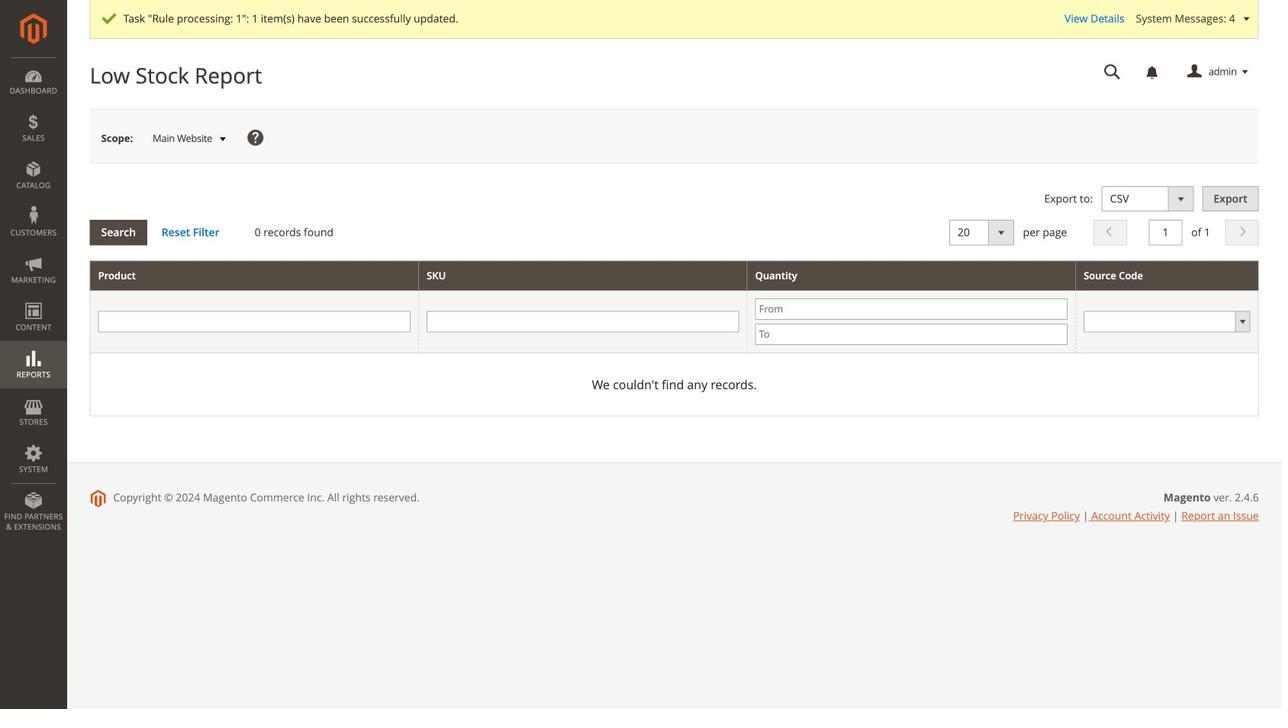 Task type: describe. For each thing, give the bounding box(es) containing it.
To text field
[[755, 324, 1068, 345]]



Task type: locate. For each thing, give the bounding box(es) containing it.
magento admin panel image
[[20, 13, 47, 44]]

menu bar
[[0, 57, 67, 540]]

None text field
[[1149, 220, 1183, 245], [98, 311, 411, 332], [427, 311, 739, 332], [1149, 220, 1183, 245], [98, 311, 411, 332], [427, 311, 739, 332]]

From text field
[[755, 298, 1068, 320]]

None text field
[[1094, 59, 1132, 85]]



Task type: vqa. For each thing, say whether or not it's contained in the screenshot.
To text box
yes



